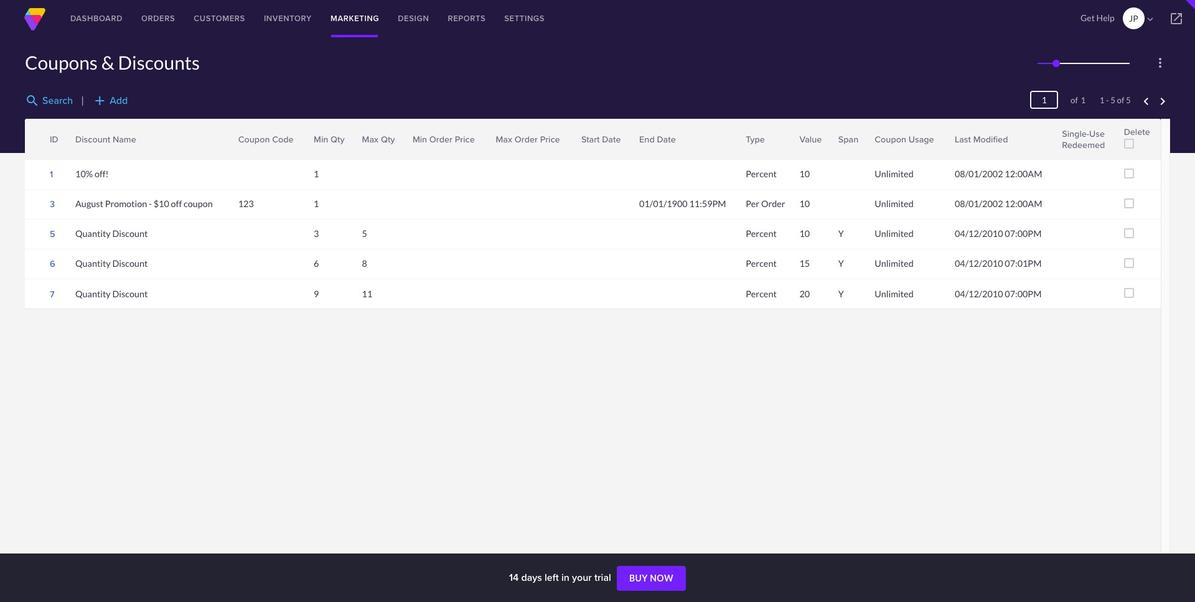 Task type: locate. For each thing, give the bounding box(es) containing it.
1 vertical spatial -
[[149, 199, 152, 209]]

  max qty
[[353, 131, 395, 149]]

max inside   max order price
[[496, 133, 512, 146]]

single-useredeemed element
[[1056, 119, 1118, 159]]

1 min from the left
[[314, 133, 328, 146]]

 inside   coupon code
[[230, 131, 241, 142]]

0 vertical spatial -
[[1106, 95, 1109, 105]]

08/01/2002 12:00am for 3
[[955, 199, 1042, 209]]

3 up 9
[[314, 229, 319, 239]]

0 vertical spatial 04/12/2010 07:00pm
[[955, 229, 1042, 239]]

0 horizontal spatial coupon
[[238, 133, 270, 146]]

5 link
[[50, 227, 55, 241]]

design
[[398, 12, 429, 24]]

3 percent from the top
[[746, 259, 777, 269]]

10 for 1
[[800, 169, 810, 180]]

1 unlimited from the top
[[875, 169, 914, 180]]

4 unlimited from the top
[[875, 259, 914, 269]]

mode_editedit









span element
[[832, 119, 869, 159]]

quantity discount down promotion
[[75, 229, 148, 239]]

date inside   start date
[[602, 133, 621, 146]]

1 mode_edit from the left
[[78, 148, 88, 158]]

  discount name
[[67, 131, 136, 149]]

08/01/2002 12:00am
[[955, 169, 1042, 180], [955, 199, 1042, 209]]

5  link from the left
[[403, 138, 416, 149]]

 inside   min order price
[[404, 131, 415, 142]]

10 for 3
[[800, 199, 810, 209]]

1 vertical spatial 08/01/2002 12:00am
[[955, 199, 1042, 209]]

single-
[[1062, 127, 1090, 140]]

10
[[800, 169, 810, 180], [800, 199, 810, 209], [800, 229, 810, 239]]

min inside   min qty
[[314, 133, 328, 146]]

10 mode_edit from the left
[[842, 148, 851, 158]]

3 mode_edit from the left
[[365, 148, 375, 158]]

max order price link
[[496, 133, 560, 146]]

11  link from the left
[[829, 131, 842, 142]]

qty
[[331, 133, 345, 146], [381, 133, 395, 146]]

0 vertical spatial 10
[[800, 169, 810, 180]]

0 horizontal spatial -
[[149, 199, 152, 209]]

7 mode_edit from the left
[[643, 148, 652, 158]]

04/12/2010 for 6
[[955, 259, 1003, 269]]

2 07:00pm from the top
[[1005, 289, 1042, 299]]

4 percent from the top
[[746, 289, 777, 299]]

2 percent from the top
[[746, 229, 777, 239]]

08/01/2002 12:00am up 04/12/2010 07:01pm
[[955, 199, 1042, 209]]

date
[[602, 133, 621, 146], [657, 133, 676, 146]]

min for min order price
[[413, 133, 427, 146]]

07:00pm for 7
[[1005, 289, 1042, 299]]

2 vertical spatial y
[[838, 289, 844, 299]]

 link for span
[[829, 138, 842, 149]]

mode_edit link down min qty link
[[314, 146, 346, 160]]

1 horizontal spatial 3
[[314, 229, 319, 239]]

7  link from the left
[[572, 131, 585, 142]]

 link for max order price
[[487, 131, 499, 142]]

1 horizontal spatial order
[[515, 133, 538, 146]]

price for min order price
[[455, 133, 475, 146]]

4  link from the left
[[353, 131, 365, 142]]

 link for min qty
[[304, 138, 317, 149]]

name
[[113, 133, 136, 146]]

1 10 from the top
[[800, 169, 810, 180]]

mode_edit link down discount name link on the top left
[[75, 146, 107, 160]]

2 quantity discount from the top
[[75, 259, 148, 269]]

max qty link
[[362, 133, 395, 146]]

1  link from the left
[[66, 131, 78, 142]]

 inside   last modified
[[946, 138, 958, 149]]

qty for max qty
[[381, 133, 395, 146]]

min right 'code'
[[314, 133, 328, 146]]

5  from the left
[[404, 138, 415, 149]]

off!
[[95, 169, 109, 180]]

help
[[1097, 12, 1115, 23]]

2 of from the left
[[1117, 95, 1125, 105]]

your
[[572, 571, 592, 585]]

5 up the 8
[[362, 229, 367, 239]]

quantity for 7
[[75, 289, 111, 299]]

 link
[[1158, 0, 1195, 37]]

 inside   max qty
[[353, 131, 365, 142]]

1 horizontal spatial of
[[1117, 95, 1125, 105]]

11  link from the left
[[829, 138, 842, 149]]

add
[[110, 94, 128, 108]]

2 04/12/2010 from the top
[[955, 259, 1003, 269]]

1 vertical spatial 04/12/2010 07:00pm
[[955, 289, 1042, 299]]

6 link
[[50, 257, 55, 270]]

 inside   start date
[[573, 138, 584, 149]]

2 12:00am from the top
[[1005, 199, 1042, 209]]

mode_edit down min qty link
[[317, 148, 326, 158]]

3 y from the top
[[838, 289, 844, 299]]

10  link from the left
[[790, 131, 803, 142]]

order inside   min order price
[[429, 133, 453, 146]]

1 08/01/2002 from the top
[[955, 169, 1003, 180]]

0 vertical spatial 3
[[50, 198, 55, 211]]

mode_edit link for span
[[838, 146, 870, 160]]

04/12/2010
[[955, 229, 1003, 239], [955, 259, 1003, 269], [955, 289, 1003, 299]]

keyboard_arrow_left
[[1139, 94, 1154, 109]]

type
[[746, 133, 765, 146]]

date for end date
[[657, 133, 676, 146]]

6  from the left
[[487, 131, 498, 142]]

5 mode_edit from the left
[[499, 148, 508, 158]]

10 for 5
[[800, 229, 810, 239]]

 inside   last modified
[[946, 131, 958, 142]]

get
[[1081, 12, 1095, 23]]

13  from the left
[[946, 138, 958, 149]]

mode_edit link for max qty
[[362, 146, 394, 160]]

price inside   min order price
[[455, 133, 475, 146]]

 link for value
[[790, 138, 803, 149]]

mode_edit down start
[[585, 148, 594, 158]]

04/12/2010 up 04/12/2010 07:01pm
[[955, 229, 1003, 239]]

0 horizontal spatial qty
[[331, 133, 345, 146]]

min inside   min order price
[[413, 133, 427, 146]]

3 up 5 "link"
[[50, 198, 55, 211]]

04/12/2010 down 04/12/2010 07:01pm
[[955, 289, 1003, 299]]

percent up per order
[[746, 169, 777, 180]]

mode_edit link down min order price link
[[413, 146, 445, 160]]

1 percent from the top
[[746, 169, 777, 180]]

3  link from the left
[[304, 138, 317, 149]]

mode_edit for max order price
[[499, 148, 508, 158]]

8 mode_edit from the left
[[749, 148, 758, 158]]

12:00am
[[1005, 169, 1042, 180], [1005, 199, 1042, 209]]

0 horizontal spatial 6
[[50, 257, 55, 270]]

0 horizontal spatial max
[[362, 133, 379, 146]]

2 max from the left
[[496, 133, 512, 146]]

6  link from the left
[[487, 131, 499, 142]]

 for start date
[[573, 138, 584, 149]]

12  from the left
[[866, 138, 877, 149]]

percent left 20
[[746, 289, 777, 299]]

1 vertical spatial quantity
[[75, 259, 111, 269]]

10 up 15
[[800, 229, 810, 239]]

0 vertical spatial 12:00am
[[1005, 169, 1042, 180]]

inventory
[[264, 12, 312, 24]]

04/12/2010 07:00pm down 04/12/2010 07:01pm
[[955, 289, 1042, 299]]

 inside   value
[[791, 138, 802, 149]]

9  link from the left
[[737, 138, 749, 149]]

10  from the left
[[791, 138, 802, 149]]

2 mode_edit link from the left
[[314, 146, 346, 160]]

 inside   type
[[737, 131, 748, 142]]

12  from the left
[[866, 131, 877, 142]]

2  from the left
[[230, 131, 241, 142]]

qty left   min order price on the top of page
[[381, 133, 395, 146]]

1 horizontal spatial min
[[413, 133, 427, 146]]

10 mode_edit link from the left
[[838, 146, 870, 160]]

 link for end date
[[630, 138, 643, 149]]

12:00am for 3
[[1005, 199, 1042, 209]]

10  from the left
[[791, 131, 802, 142]]

of
[[1071, 95, 1078, 105], [1117, 95, 1125, 105]]

mode_edit link down type link
[[746, 146, 778, 160]]

0 horizontal spatial order
[[429, 133, 453, 146]]

quantity right the 7 at the top left
[[75, 289, 111, 299]]

qty left   max qty
[[331, 133, 345, 146]]

 inside   type
[[737, 138, 748, 149]]

price left start
[[540, 133, 560, 146]]

reports
[[448, 12, 486, 24]]

1 y from the top
[[838, 229, 844, 239]]

mode_edit down min order price link
[[416, 148, 425, 158]]

percent left 15
[[746, 259, 777, 269]]

1 horizontal spatial price
[[540, 133, 560, 146]]

2 08/01/2002 12:00am from the top
[[955, 199, 1042, 209]]

7  from the left
[[573, 131, 584, 142]]

8 mode_edit link from the left
[[746, 146, 778, 160]]

mode_edit link down value link
[[800, 146, 832, 160]]

10 right per order
[[800, 199, 810, 209]]

 link
[[66, 131, 78, 142], [229, 131, 241, 142], [304, 131, 317, 142], [353, 131, 365, 142], [403, 131, 416, 142], [487, 131, 499, 142], [572, 131, 585, 142], [630, 131, 643, 142], [737, 131, 749, 142], [790, 131, 803, 142], [829, 131, 842, 142], [866, 131, 878, 142], [946, 131, 958, 142]]

1 qty from the left
[[331, 133, 345, 146]]

12:00am down 




last modified element
[[1005, 169, 1042, 180]]

 inside   discount name
[[67, 138, 78, 149]]

 link for min qty
[[304, 131, 317, 142]]

mode_edit link for end date
[[639, 146, 671, 160]]

qty inside   min qty
[[331, 133, 345, 146]]

2 vertical spatial quantity discount
[[75, 289, 148, 299]]

1 vertical spatial 12:00am
[[1005, 199, 1042, 209]]

quantity discount
[[75, 229, 148, 239], [75, 259, 148, 269], [75, 289, 148, 299]]

 for max qty
[[353, 131, 365, 142]]

1 horizontal spatial max
[[496, 133, 512, 146]]

left
[[545, 571, 559, 585]]

1 horizontal spatial 6
[[314, 259, 319, 269]]

3 link
[[50, 198, 55, 211]]

3  from the left
[[305, 138, 316, 149]]

 link for min order price
[[403, 131, 416, 142]]

1 quantity discount from the top
[[75, 229, 148, 239]]

None text field
[[1031, 91, 1059, 109]]

mode_edit down type link
[[749, 148, 758, 158]]

coupon inside '  coupon usage'
[[875, 133, 906, 146]]

keyboard_arrow_left keyboard_arrow_right
[[1139, 94, 1170, 109]]

9 mode_edit link from the left
[[800, 146, 832, 160]]

08/01/2002
[[955, 169, 1003, 180], [955, 199, 1003, 209]]

 link for max qty
[[353, 131, 365, 142]]

7 mode_edit link from the left
[[639, 146, 671, 160]]

2  from the left
[[230, 138, 241, 149]]

1 vertical spatial 04/12/2010
[[955, 259, 1003, 269]]

coupon inside   coupon code
[[238, 133, 270, 146]]

9  from the left
[[737, 138, 748, 149]]

 for max order price
[[487, 138, 498, 149]]

04/12/2010 07:00pm up 04/12/2010 07:01pm
[[955, 229, 1042, 239]]

0 vertical spatial y
[[838, 229, 844, 239]]

 for span
[[830, 131, 841, 142]]

 inside   span
[[830, 131, 841, 142]]

1 max from the left
[[362, 133, 379, 146]]

 link for end date
[[630, 131, 643, 142]]

max inside   max qty
[[362, 133, 379, 146]]

  coupon code
[[230, 131, 294, 149]]

 for min qty
[[305, 131, 316, 142]]

mode_editedit









min qty element
[[308, 119, 356, 159]]

 inside   min order price
[[404, 138, 415, 149]]

1 12:00am from the top
[[1005, 169, 1042, 180]]

14 days left in your trial
[[509, 571, 614, 585]]

- left $10
[[149, 199, 152, 209]]

quantity right '6' link
[[75, 259, 111, 269]]

jp
[[1129, 13, 1139, 24]]

2 y from the top
[[838, 259, 844, 269]]

quantity discount right the 7 at the top left
[[75, 289, 148, 299]]

5 mode_edit link from the left
[[496, 146, 528, 160]]

5
[[1111, 95, 1116, 105], [1126, 95, 1131, 105], [50, 227, 55, 241], [362, 229, 367, 239]]

order for max
[[515, 133, 538, 146]]

mode_edit link for min order price
[[413, 146, 445, 160]]

mode_edit down 'max qty' link
[[365, 148, 375, 158]]

mode_edit link down max order price 'link'
[[496, 146, 528, 160]]

9  from the left
[[737, 131, 748, 142]]

5  link from the left
[[403, 131, 416, 142]]

mode_edit link for max order price
[[496, 146, 528, 160]]

1 04/12/2010 from the top
[[955, 229, 1003, 239]]

mode_edit link for discount name
[[75, 146, 107, 160]]

coupon left 'code'
[[238, 133, 270, 146]]

min right mode_editedit









max qty element
[[413, 133, 427, 146]]

quantity for 5
[[75, 229, 111, 239]]

y for 5
[[838, 229, 844, 239]]


[[67, 131, 78, 142], [230, 131, 241, 142], [305, 131, 316, 142], [353, 131, 365, 142], [404, 131, 415, 142], [487, 131, 498, 142], [573, 131, 584, 142], [631, 131, 642, 142], [737, 131, 748, 142], [791, 131, 802, 142], [830, 131, 841, 142], [866, 131, 877, 142], [946, 131, 958, 142]]

0 horizontal spatial min
[[314, 133, 328, 146]]

mode_edit link for min qty
[[314, 146, 346, 160]]

  min qty
[[305, 131, 345, 149]]

1 04/12/2010 07:00pm from the top
[[955, 229, 1042, 239]]

price for max order price
[[540, 133, 560, 146]]

mode_edit down max order price 'link'
[[499, 148, 508, 158]]

1 vertical spatial 07:00pm
[[1005, 289, 1042, 299]]

mode_edit down end
[[643, 148, 652, 158]]

3  link from the left
[[304, 131, 317, 142]]

 inside   end date
[[631, 138, 642, 149]]

2 unlimited from the top
[[875, 199, 914, 209]]

quantity for 6
[[75, 259, 111, 269]]

2 vertical spatial 10
[[800, 229, 810, 239]]

9  link from the left
[[737, 131, 749, 142]]

6 down 5 "link"
[[50, 257, 55, 270]]

0 horizontal spatial price
[[455, 133, 475, 146]]

2 08/01/2002 from the top
[[955, 199, 1003, 209]]

unlimited for 6
[[875, 259, 914, 269]]

3 unlimited from the top
[[875, 229, 914, 239]]

4 mode_edit link from the left
[[413, 146, 445, 160]]

6
[[50, 257, 55, 270], [314, 259, 319, 269]]

keyboard_arrow_right link
[[1156, 94, 1170, 109]]

08/01/2002 12:00am down 




last modified element
[[955, 169, 1042, 180]]

4 mode_edit from the left
[[416, 148, 425, 158]]

mode_editedit









min order price element
[[406, 119, 490, 159]]

0 vertical spatial 08/01/2002
[[955, 169, 1003, 180]]

8
[[362, 259, 367, 269]]

mode_editedit









value element
[[794, 119, 832, 159]]

2 04/12/2010 07:00pm from the top
[[955, 289, 1042, 299]]

mode_edit up 10%
[[78, 148, 88, 158]]

2 vertical spatial quantity
[[75, 289, 111, 299]]

4  link from the left
[[353, 138, 365, 149]]

qty inside   max qty
[[381, 133, 395, 146]]

1  link from the left
[[66, 138, 78, 149]]

6  from the left
[[487, 138, 498, 149]]

1 vertical spatial quantity discount
[[75, 259, 148, 269]]

0 vertical spatial 08/01/2002 12:00am
[[955, 169, 1042, 180]]

 inside   start date
[[573, 131, 584, 142]]

 link for discount name
[[66, 138, 78, 149]]

use
[[1090, 127, 1105, 140]]

mode_edit link down span
[[838, 146, 870, 160]]

1 vertical spatial 3
[[314, 229, 319, 239]]

- right of 1
[[1106, 95, 1109, 105]]

1 - 5 of 5
[[1100, 95, 1131, 105]]

of left keyboard_arrow_left
[[1117, 95, 1125, 105]]

 inside   value
[[791, 131, 802, 142]]

04/12/2010 07:01pm
[[955, 259, 1042, 269]]






coupon usage element
[[869, 119, 949, 159]]

0 vertical spatial quantity discount
[[75, 229, 148, 239]]

price left   max order price
[[455, 133, 475, 146]]

07:00pm up 07:01pm
[[1005, 229, 1042, 239]]

 inside   min qty
[[305, 131, 316, 142]]

id link
[[50, 133, 58, 146]]

6 up 9
[[314, 259, 319, 269]]

20
[[800, 289, 810, 299]]

max right mode_editedit









min qty element
[[362, 133, 379, 146]]

  min order price
[[404, 131, 475, 149]]

price
[[455, 133, 475, 146], [540, 133, 560, 146]]

2 date from the left
[[657, 133, 676, 146]]

8  from the left
[[631, 131, 642, 142]]

08/01/2002 for 1
[[955, 169, 1003, 180]]

1 vertical spatial 10
[[800, 199, 810, 209]]

 link for start date
[[572, 138, 585, 149]]

1 coupon from the left
[[238, 133, 270, 146]]

 link for type
[[737, 131, 749, 142]]

1 horizontal spatial coupon
[[875, 133, 906, 146]]

coupon usage link
[[875, 133, 934, 146]]

quantity down august
[[75, 229, 111, 239]]

 inside   min qty
[[305, 138, 316, 149]]

12:00am up 07:01pm
[[1005, 199, 1042, 209]]

of up single-
[[1071, 95, 1078, 105]]

end date link
[[639, 133, 676, 146]]

keyboard_arrow_left link
[[1139, 94, 1154, 109]]

mode_editedit









max order price element
[[490, 119, 575, 159]]

mode_editedit









start date element
[[575, 119, 633, 159]]

buy
[[629, 574, 648, 584]]

mode_edit link down end date link
[[639, 146, 671, 160]]

3 10 from the top
[[800, 229, 810, 239]]

2 qty from the left
[[381, 133, 395, 146]]

 inside   end date
[[631, 131, 642, 142]]

11  from the left
[[830, 138, 841, 149]]

 inside   max order price
[[487, 131, 498, 142]]

0 vertical spatial 04/12/2010
[[955, 229, 1003, 239]]

2  link from the left
[[229, 138, 241, 149]]

1 date from the left
[[602, 133, 621, 146]]

5  from the left
[[404, 131, 415, 142]]

3 quantity from the top
[[75, 289, 111, 299]]

1 07:00pm from the top
[[1005, 229, 1042, 239]]

04/12/2010 left 07:01pm
[[955, 259, 1003, 269]]

1 of from the left
[[1071, 95, 1078, 105]]

date right start
[[602, 133, 621, 146]]

4  from the left
[[353, 131, 365, 142]]

1 vertical spatial 08/01/2002
[[955, 199, 1003, 209]]

mode_edit link down start date link
[[581, 146, 613, 160]]

 link for span
[[829, 131, 842, 142]]

august promotion - $10 off coupon
[[75, 199, 213, 209]]

 inside   discount name
[[67, 131, 78, 142]]

mode_edit down span
[[842, 148, 851, 158]]

date inside   end date
[[657, 133, 676, 146]]

order for min
[[429, 133, 453, 146]]

9 mode_edit from the left
[[803, 148, 812, 158]]

0 vertical spatial quantity
[[75, 229, 111, 239]]

10 down   value
[[800, 169, 810, 180]]

0 vertical spatial 07:00pm
[[1005, 229, 1042, 239]]

 link for max order price
[[487, 138, 499, 149]]

 inside '  coupon usage'
[[866, 138, 877, 149]]

1  from the left
[[67, 131, 78, 142]]

 for type
[[737, 131, 748, 142]]

2 10 from the top
[[800, 199, 810, 209]]

unlimited
[[875, 169, 914, 180], [875, 199, 914, 209], [875, 229, 914, 239], [875, 259, 914, 269], [875, 289, 914, 299]]

coupon for coupon code
[[238, 133, 270, 146]]

mode_edit down value link
[[803, 148, 812, 158]]

5 unlimited from the top
[[875, 289, 914, 299]]

mode_edit
[[78, 148, 88, 158], [317, 148, 326, 158], [365, 148, 375, 158], [416, 148, 425, 158], [499, 148, 508, 158], [585, 148, 594, 158], [643, 148, 652, 158], [749, 148, 758, 158], [803, 148, 812, 158], [842, 148, 851, 158]]

7 link
[[50, 287, 54, 300]]

1 08/01/2002 12:00am from the top
[[955, 169, 1042, 180]]

7  from the left
[[573, 138, 584, 149]]

 inside   span
[[830, 138, 841, 149]]

13  from the left
[[946, 131, 958, 142]]

08/01/2002 for 3
[[955, 199, 1003, 209]]

price inside   max order price
[[540, 133, 560, 146]]

mode_editedit









coupon code element
[[232, 119, 308, 159]]

max right mode_editedit









min order price element
[[496, 133, 512, 146]]

percent down per order
[[746, 229, 777, 239]]

order inside   max order price
[[515, 133, 538, 146]]

mode_edit link
[[75, 146, 107, 160], [314, 146, 346, 160], [362, 146, 394, 160], [413, 146, 445, 160], [496, 146, 528, 160], [581, 146, 613, 160], [639, 146, 671, 160], [746, 146, 778, 160], [800, 146, 832, 160], [838, 146, 870, 160]]

buy now link
[[617, 567, 686, 592]]

0 horizontal spatial date
[[602, 133, 621, 146]]

discount for 7
[[112, 289, 148, 299]]

usage
[[909, 133, 934, 146]]

1 horizontal spatial date
[[657, 133, 676, 146]]

per order
[[746, 199, 785, 209]]

coupon left the usage
[[875, 133, 906, 146]]

promotion
[[105, 199, 147, 209]]

date right end
[[657, 133, 676, 146]]


[[1169, 11, 1184, 26]]

quantity discount right '6' link
[[75, 259, 148, 269]]

1 vertical spatial y
[[838, 259, 844, 269]]

6  link from the left
[[487, 138, 499, 149]]

0 horizontal spatial of
[[1071, 95, 1078, 105]]

1 horizontal spatial qty
[[381, 133, 395, 146]]

 for discount name
[[67, 131, 78, 142]]

per
[[746, 199, 760, 209]]

mode_edit link down 'max qty' link
[[362, 146, 394, 160]]

2 vertical spatial 04/12/2010
[[955, 289, 1003, 299]]

11  from the left
[[830, 131, 841, 142]]

1 quantity from the top
[[75, 229, 111, 239]]

 inside   max qty
[[353, 138, 365, 149]]

01/01/1900 11:59pm
[[639, 199, 726, 209]]

7  link from the left
[[572, 138, 585, 149]]

5 left keyboard_arrow_left
[[1126, 95, 1131, 105]]

07:00pm down 07:01pm
[[1005, 289, 1042, 299]]

 inside   max order price
[[487, 138, 498, 149]]



Task type: describe. For each thing, give the bounding box(es) containing it.
type link
[[746, 133, 765, 146]]

  end date
[[631, 131, 676, 149]]






id element
[[25, 119, 69, 159]]

percent for 1
[[746, 169, 777, 180]]

 for end date
[[631, 131, 642, 142]]

quantity discount for 5
[[75, 229, 148, 239]]

1 horizontal spatial -
[[1106, 95, 1109, 105]]

start date link
[[581, 133, 621, 146]]

mode_edit for min qty
[[317, 148, 326, 158]]

id
[[50, 133, 58, 146]]

mode_edit for discount name
[[78, 148, 88, 158]]

min order price link
[[413, 133, 475, 146]]

percent for 6
[[746, 259, 777, 269]]

0 horizontal spatial 3
[[50, 198, 55, 211]]

11
[[362, 289, 373, 299]]

 link for start date
[[572, 131, 585, 142]]

off
[[171, 199, 182, 209]]

1 link
[[50, 168, 53, 181]]

04/12/2010 07:00pm for 7
[[955, 289, 1042, 299]]

5 up '6' link
[[50, 227, 55, 241]]

 for discount name
[[67, 138, 78, 149]]

 for min order price
[[404, 131, 415, 142]]

$10
[[154, 199, 169, 209]]

span
[[838, 133, 859, 146]]

 for max order price
[[487, 131, 498, 142]]

12:00am for 1
[[1005, 169, 1042, 180]]

unlimited for 1
[[875, 169, 914, 180]]

 link for max qty
[[353, 138, 365, 149]]






last modified element
[[949, 119, 1056, 159]]

mode_edit link for start date
[[581, 146, 613, 160]]

marketing
[[331, 12, 379, 24]]

august
[[75, 199, 103, 209]]

discount for 5
[[112, 229, 148, 239]]

delete element
[[1118, 119, 1161, 159]]

mode_edit link for value
[[800, 146, 832, 160]]

buy now
[[629, 574, 674, 584]]

unlimited for 5
[[875, 229, 914, 239]]

 for min order price
[[404, 138, 415, 149]]

 for start date
[[573, 131, 584, 142]]

5 left keyboard_arrow_left link
[[1111, 95, 1116, 105]]

min qty link
[[314, 133, 345, 146]]

coupon code link
[[238, 133, 294, 146]]

coupon for coupon usage
[[875, 133, 906, 146]]

max for max order price
[[496, 133, 512, 146]]

  start date
[[573, 131, 621, 149]]

2 horizontal spatial order
[[761, 199, 785, 209]]

 for min qty
[[305, 138, 316, 149]]

 for type
[[737, 138, 748, 149]]

11:59pm
[[689, 199, 726, 209]]

 link for discount name
[[66, 131, 78, 142]]

mode_editedit









max qty element
[[356, 119, 406, 159]]

keyboard_arrow_right
[[1156, 94, 1170, 109]]

  max order price
[[487, 131, 560, 149]]

  last modified
[[946, 131, 1008, 149]]

search search
[[25, 93, 73, 108]]

 for span
[[830, 138, 841, 149]]

7
[[50, 287, 54, 300]]

01/01/1900
[[639, 199, 688, 209]]

mode_edit link for type
[[746, 146, 778, 160]]

9
[[314, 289, 319, 299]]

 for end date
[[631, 138, 642, 149]]

04/12/2010 for 7
[[955, 289, 1003, 299]]

percent for 7
[[746, 289, 777, 299]]

12  link from the left
[[866, 131, 878, 142]]

mode_edit for type
[[749, 148, 758, 158]]

08/01/2002 12:00am for 1
[[955, 169, 1042, 180]]

  type
[[737, 131, 765, 149]]

single-use redeemed
[[1062, 127, 1105, 151]]

 for value
[[791, 138, 802, 149]]

  value
[[791, 131, 822, 149]]

delete
[[1124, 125, 1150, 138]]

 for value
[[791, 131, 802, 142]]

 link for min order price
[[403, 138, 416, 149]]

trial
[[595, 571, 611, 585]]

add
[[92, 93, 107, 108]]

15
[[800, 259, 810, 269]]

mode_edit for max qty
[[365, 148, 375, 158]]

start
[[581, 133, 600, 146]]

of 1
[[1062, 95, 1086, 105]]

span link
[[838, 133, 859, 146]]

 link for value
[[790, 131, 803, 142]]

10% off!
[[75, 169, 109, 180]]

 inside '  coupon usage'
[[866, 131, 877, 142]]

now
[[650, 574, 674, 584]]

04/12/2010 07:00pm for 5
[[955, 229, 1042, 239]]

 for max qty
[[353, 138, 365, 149]]


[[1145, 14, 1156, 25]]

 link for type
[[737, 138, 749, 149]]

unlimited for 7
[[875, 289, 914, 299]]

redeemed
[[1062, 138, 1105, 151]]

13  link from the left
[[946, 138, 958, 149]]

min for min qty
[[314, 133, 328, 146]]

unlimited for 3
[[875, 199, 914, 209]]

07:00pm for 5
[[1005, 229, 1042, 239]]

add add
[[92, 93, 128, 108]]

discount inside   discount name
[[75, 133, 110, 146]]

last modified link
[[955, 133, 1008, 146]]

07:01pm
[[1005, 259, 1042, 269]]

mode_edit for start date
[[585, 148, 594, 158]]

dashboard
[[70, 12, 123, 24]]

y for 7
[[838, 289, 844, 299]]

04/12/2010 for 5
[[955, 229, 1003, 239]]

mode_editedit









end date element
[[633, 119, 740, 159]]

orders
[[141, 12, 175, 24]]

dashboard link
[[61, 0, 132, 37]]

qty for min qty
[[331, 133, 345, 146]]

customers
[[194, 12, 245, 24]]

settings
[[504, 12, 545, 24]]

mode_edit for end date
[[643, 148, 652, 158]]

  span
[[830, 131, 859, 149]]

discount name link
[[75, 133, 136, 146]]

mode_editedit









type element
[[740, 119, 794, 159]]

value link
[[800, 133, 822, 146]]

mode_edit for min order price
[[416, 148, 425, 158]]

quantity discount for 7
[[75, 289, 148, 299]]

  coupon usage
[[866, 131, 934, 149]]

more_vert button
[[1151, 53, 1170, 73]]

max for max qty
[[362, 133, 379, 146]]

get help
[[1081, 12, 1115, 23]]

 inside   coupon code
[[230, 138, 241, 149]]

coupon
[[184, 199, 213, 209]]

mode_editedit









discount name element
[[69, 119, 232, 159]]

discount for 6
[[112, 259, 148, 269]]

last
[[955, 133, 971, 146]]

quantity discount for 6
[[75, 259, 148, 269]]

in
[[562, 571, 570, 585]]

search
[[25, 93, 40, 108]]

12  link from the left
[[866, 138, 878, 149]]

modified
[[974, 133, 1008, 146]]

13  link from the left
[[946, 131, 958, 142]]

2  link from the left
[[229, 131, 241, 142]]

search
[[42, 94, 73, 108]]

coupons & discounts
[[25, 51, 200, 73]]

mode_edit for value
[[803, 148, 812, 158]]

14
[[509, 571, 519, 585]]

mode_edit for span
[[842, 148, 851, 158]]

date for start date
[[602, 133, 621, 146]]

|
[[81, 94, 84, 106]]

10%
[[75, 169, 93, 180]]

discounts
[[118, 51, 200, 73]]

y for 6
[[838, 259, 844, 269]]

&
[[101, 51, 114, 73]]

days
[[521, 571, 542, 585]]



Task type: vqa. For each thing, say whether or not it's contained in the screenshot.


